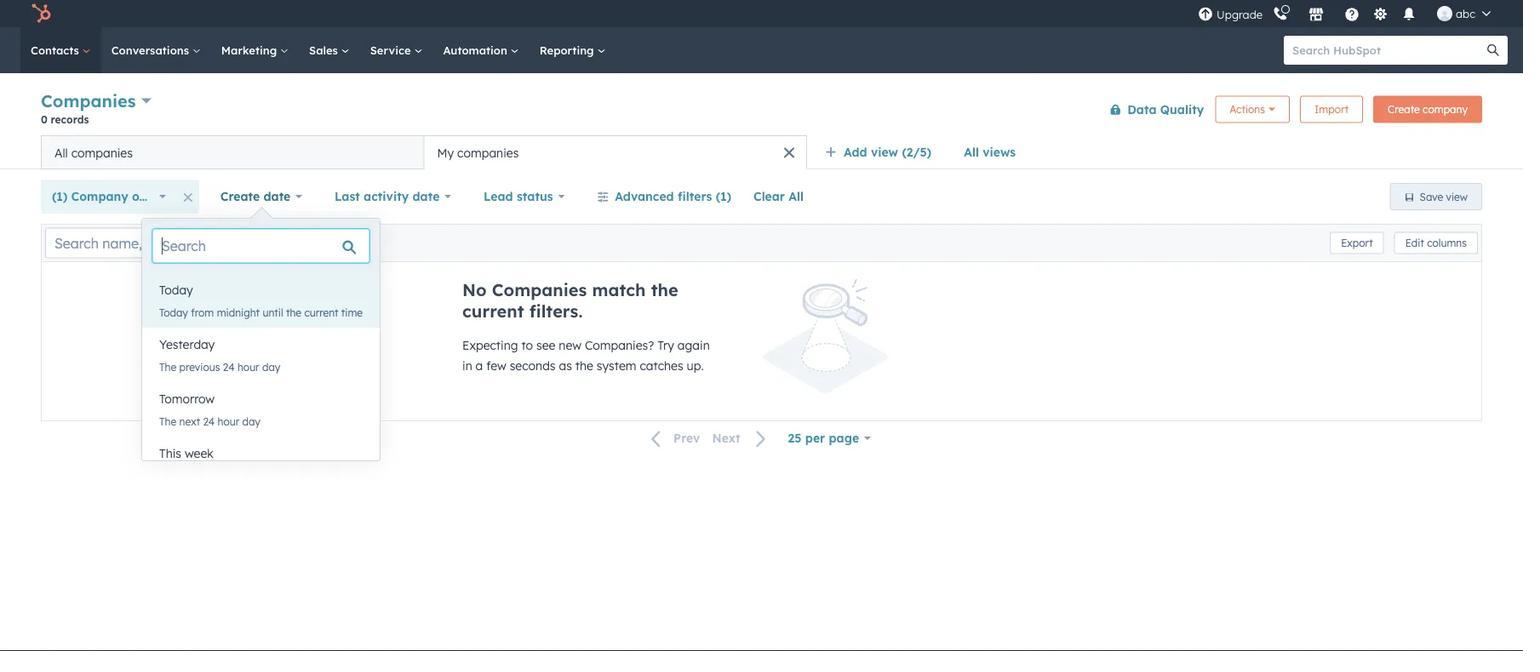 Task type: vqa. For each thing, say whether or not it's contained in the screenshot.
"hour" related to Tomorrow
yes



Task type: describe. For each thing, give the bounding box(es) containing it.
day for yesterday
[[262, 361, 280, 373]]

clear all button
[[743, 180, 815, 214]]

service link
[[360, 27, 433, 73]]

actions button
[[1216, 96, 1290, 123]]

current inside today today from midnight until the current time
[[304, 306, 339, 319]]

yesterday button
[[142, 328, 380, 362]]

menu containing abc
[[1197, 0, 1503, 27]]

prev
[[674, 431, 700, 446]]

system
[[597, 359, 637, 373]]

tomorrow button
[[142, 382, 380, 416]]

data
[[1128, 102, 1157, 117]]

activity
[[364, 189, 409, 204]]

marketplaces button
[[1299, 0, 1335, 27]]

owner
[[132, 189, 169, 204]]

24 for yesterday
[[223, 361, 235, 373]]

view for add
[[871, 145, 899, 160]]

catches
[[640, 359, 684, 373]]

notifications image
[[1402, 8, 1417, 23]]

lead status
[[484, 189, 553, 204]]

all views link
[[953, 135, 1027, 169]]

data quality
[[1128, 102, 1204, 117]]

clear all
[[754, 189, 804, 204]]

all companies
[[55, 145, 133, 160]]

page
[[829, 431, 859, 446]]

last activity date button
[[324, 180, 463, 214]]

calling icon button
[[1266, 2, 1295, 25]]

company
[[71, 189, 128, 204]]

hour for tomorrow
[[218, 415, 240, 428]]

in
[[462, 359, 472, 373]]

add view (2/5) button
[[814, 135, 953, 169]]

help image
[[1345, 8, 1360, 23]]

today button
[[142, 273, 380, 307]]

create company
[[1388, 103, 1468, 116]]

columns
[[1427, 237, 1467, 250]]

companies for all companies
[[71, 145, 133, 160]]

all views
[[964, 145, 1016, 160]]

data quality button
[[1099, 92, 1205, 126]]

see
[[537, 338, 556, 353]]

Search name, phone, or domain search field
[[45, 228, 246, 258]]

match
[[592, 279, 646, 301]]

automation link
[[433, 27, 529, 73]]

conversations
[[111, 43, 192, 57]]

today today from midnight until the current time
[[159, 283, 363, 319]]

marketing
[[221, 43, 280, 57]]

date inside popup button
[[413, 189, 440, 204]]

companies for my companies
[[457, 145, 519, 160]]

abc
[[1456, 6, 1476, 20]]

expecting to see new companies? try again in a few seconds as the system catches up.
[[462, 338, 710, 373]]

my companies
[[437, 145, 519, 160]]

marketplaces image
[[1309, 8, 1324, 23]]

the inside no companies match the current filters.
[[651, 279, 679, 301]]

reporting link
[[529, 27, 616, 73]]

my companies button
[[424, 135, 807, 169]]

all for all views
[[964, 145, 979, 160]]

(1) company owner button
[[41, 180, 177, 214]]

filters
[[678, 189, 712, 204]]

tomorrow
[[159, 392, 215, 407]]

25
[[788, 431, 802, 446]]

save
[[1420, 190, 1444, 203]]

week
[[185, 446, 214, 461]]

upgrade image
[[1198, 7, 1214, 23]]

(1) inside 'popup button'
[[52, 189, 68, 204]]

yesterday
[[159, 337, 215, 352]]

last
[[335, 189, 360, 204]]

tomorrow the next 24 hour day
[[159, 392, 261, 428]]

edit columns
[[1406, 237, 1467, 250]]

records
[[51, 113, 89, 126]]

to
[[522, 338, 533, 353]]

1 horizontal spatial all
[[789, 189, 804, 204]]

pagination navigation
[[641, 427, 777, 450]]

per
[[805, 431, 825, 446]]

next
[[179, 415, 200, 428]]

contacts
[[31, 43, 82, 57]]

contacts link
[[20, 27, 101, 73]]

no
[[462, 279, 487, 301]]

the for tomorrow
[[159, 415, 176, 428]]

marketing link
[[211, 27, 299, 73]]

export button
[[1330, 232, 1384, 254]]

create for create company
[[1388, 103, 1420, 116]]

no companies match the current filters.
[[462, 279, 679, 322]]

prev button
[[641, 428, 706, 450]]

previous
[[179, 361, 220, 373]]

create company button
[[1374, 96, 1483, 123]]

the inside today today from midnight until the current time
[[286, 306, 302, 319]]

companies inside popup button
[[41, 90, 136, 112]]

create for create date
[[220, 189, 260, 204]]

view for save
[[1447, 190, 1468, 203]]

midnight
[[217, 306, 260, 319]]

24 for tomorrow
[[203, 415, 215, 428]]

lead
[[484, 189, 513, 204]]



Task type: locate. For each thing, give the bounding box(es) containing it.
all right the clear
[[789, 189, 804, 204]]

view right add
[[871, 145, 899, 160]]

0 vertical spatial the
[[651, 279, 679, 301]]

create down all companies button
[[220, 189, 260, 204]]

the
[[651, 279, 679, 301], [286, 306, 302, 319], [576, 359, 594, 373]]

0 vertical spatial create
[[1388, 103, 1420, 116]]

date inside dropdown button
[[264, 189, 291, 204]]

create
[[1388, 103, 1420, 116], [220, 189, 260, 204]]

add
[[844, 145, 867, 160]]

list box
[[142, 273, 380, 491]]

view inside button
[[1447, 190, 1468, 203]]

companies inside my companies button
[[457, 145, 519, 160]]

reporting
[[540, 43, 597, 57]]

help button
[[1338, 0, 1367, 27]]

upgrade
[[1217, 8, 1263, 22]]

expecting
[[462, 338, 518, 353]]

1 vertical spatial companies
[[492, 279, 587, 301]]

this week button
[[142, 437, 380, 471]]

conversations link
[[101, 27, 211, 73]]

0 horizontal spatial create
[[220, 189, 260, 204]]

up.
[[687, 359, 704, 373]]

status
[[517, 189, 553, 204]]

companies inside no companies match the current filters.
[[492, 279, 587, 301]]

24 inside tomorrow the next 24 hour day
[[203, 415, 215, 428]]

clear
[[754, 189, 785, 204]]

yesterday the previous 24 hour day
[[159, 337, 280, 373]]

0 vertical spatial 24
[[223, 361, 235, 373]]

1 today from the top
[[159, 283, 193, 298]]

all companies button
[[41, 135, 424, 169]]

sales
[[309, 43, 341, 57]]

Search HubSpot search field
[[1284, 36, 1493, 65]]

companies up "company"
[[71, 145, 133, 160]]

0 horizontal spatial view
[[871, 145, 899, 160]]

2 vertical spatial the
[[576, 359, 594, 373]]

create date
[[220, 189, 291, 204]]

date right activity
[[413, 189, 440, 204]]

1 horizontal spatial companies
[[492, 279, 587, 301]]

24
[[223, 361, 235, 373], [203, 415, 215, 428]]

until
[[263, 306, 283, 319]]

settings link
[[1370, 5, 1392, 23]]

advanced filters (1)
[[615, 189, 732, 204]]

all
[[964, 145, 979, 160], [55, 145, 68, 160], [789, 189, 804, 204]]

0 horizontal spatial the
[[286, 306, 302, 319]]

all for all companies
[[55, 145, 68, 160]]

view right the "save"
[[1447, 190, 1468, 203]]

again
[[678, 338, 710, 353]]

1 vertical spatial view
[[1447, 190, 1468, 203]]

0 horizontal spatial (1)
[[52, 189, 68, 204]]

hour for yesterday
[[238, 361, 259, 373]]

1 vertical spatial create
[[220, 189, 260, 204]]

2 companies from the left
[[457, 145, 519, 160]]

edit columns button
[[1395, 232, 1478, 254]]

settings image
[[1373, 7, 1389, 23]]

2 date from the left
[[413, 189, 440, 204]]

0 horizontal spatial all
[[55, 145, 68, 160]]

this week
[[159, 446, 214, 461]]

(2/5)
[[902, 145, 932, 160]]

1 horizontal spatial companies
[[457, 145, 519, 160]]

menu
[[1197, 0, 1503, 27]]

1 horizontal spatial 24
[[223, 361, 235, 373]]

1 horizontal spatial day
[[262, 361, 280, 373]]

0 horizontal spatial 24
[[203, 415, 215, 428]]

2 today from the top
[[159, 306, 188, 319]]

companies inside all companies button
[[71, 145, 133, 160]]

lead status button
[[473, 180, 576, 214]]

1 horizontal spatial create
[[1388, 103, 1420, 116]]

0 vertical spatial companies
[[41, 90, 136, 112]]

1 horizontal spatial (1)
[[716, 189, 732, 204]]

create left company on the right of page
[[1388, 103, 1420, 116]]

current up 'expecting'
[[462, 301, 524, 322]]

the inside yesterday the previous 24 hour day
[[159, 361, 176, 373]]

1 horizontal spatial view
[[1447, 190, 1468, 203]]

current left time
[[304, 306, 339, 319]]

time
[[341, 306, 363, 319]]

seconds
[[510, 359, 556, 373]]

1 (1) from the left
[[52, 189, 68, 204]]

1 vertical spatial day
[[242, 415, 261, 428]]

current
[[462, 301, 524, 322], [304, 306, 339, 319]]

0 records
[[41, 113, 89, 126]]

save view button
[[1390, 183, 1483, 210]]

a
[[476, 359, 483, 373]]

companies up records
[[41, 90, 136, 112]]

service
[[370, 43, 414, 57]]

the
[[159, 361, 176, 373], [159, 415, 176, 428]]

day
[[262, 361, 280, 373], [242, 415, 261, 428]]

companies
[[71, 145, 133, 160], [457, 145, 519, 160]]

create date button
[[209, 180, 313, 214]]

date up 'search' search field
[[264, 189, 291, 204]]

import button
[[1300, 96, 1364, 123]]

current inside no companies match the current filters.
[[462, 301, 524, 322]]

hour up tomorrow button
[[238, 361, 259, 373]]

advanced
[[615, 189, 674, 204]]

24 inside yesterday the previous 24 hour day
[[223, 361, 235, 373]]

1 vertical spatial 24
[[203, 415, 215, 428]]

search image
[[1488, 44, 1500, 56]]

24 right next
[[203, 415, 215, 428]]

companies right the my
[[457, 145, 519, 160]]

Search search field
[[152, 229, 370, 263]]

the left next
[[159, 415, 176, 428]]

last activity date
[[335, 189, 440, 204]]

0 horizontal spatial day
[[242, 415, 261, 428]]

automation
[[443, 43, 511, 57]]

0 vertical spatial view
[[871, 145, 899, 160]]

quality
[[1161, 102, 1204, 117]]

sales link
[[299, 27, 360, 73]]

create inside the create company button
[[1388, 103, 1420, 116]]

0 vertical spatial the
[[159, 361, 176, 373]]

0 horizontal spatial companies
[[71, 145, 133, 160]]

(1) inside button
[[716, 189, 732, 204]]

the inside tomorrow the next 24 hour day
[[159, 415, 176, 428]]

1 date from the left
[[264, 189, 291, 204]]

import
[[1315, 103, 1349, 116]]

25 per page button
[[777, 422, 882, 456]]

export
[[1341, 237, 1373, 250]]

the down yesterday
[[159, 361, 176, 373]]

view inside "popup button"
[[871, 145, 899, 160]]

1 horizontal spatial the
[[576, 359, 594, 373]]

as
[[559, 359, 572, 373]]

new
[[559, 338, 582, 353]]

today up from
[[159, 283, 193, 298]]

save view
[[1420, 190, 1468, 203]]

create inside create date dropdown button
[[220, 189, 260, 204]]

advanced filters (1) button
[[586, 180, 743, 214]]

today
[[159, 283, 193, 298], [159, 306, 188, 319]]

try
[[658, 338, 674, 353]]

0 horizontal spatial date
[[264, 189, 291, 204]]

the inside expecting to see new companies? try again in a few seconds as the system catches up.
[[576, 359, 594, 373]]

my
[[437, 145, 454, 160]]

0 vertical spatial day
[[262, 361, 280, 373]]

1 vertical spatial the
[[286, 306, 302, 319]]

1 vertical spatial hour
[[218, 415, 240, 428]]

0 horizontal spatial companies
[[41, 90, 136, 112]]

company
[[1423, 103, 1468, 116]]

companies banner
[[41, 87, 1483, 135]]

hour inside yesterday the previous 24 hour day
[[238, 361, 259, 373]]

hour inside tomorrow the next 24 hour day
[[218, 415, 240, 428]]

the right match
[[651, 279, 679, 301]]

1 vertical spatial the
[[159, 415, 176, 428]]

today left from
[[159, 306, 188, 319]]

day inside tomorrow the next 24 hour day
[[242, 415, 261, 428]]

(1) right the filters
[[716, 189, 732, 204]]

0 vertical spatial hour
[[238, 361, 259, 373]]

all left views
[[964, 145, 979, 160]]

2 (1) from the left
[[716, 189, 732, 204]]

the for yesterday
[[159, 361, 176, 373]]

all down the 0 records
[[55, 145, 68, 160]]

day up tomorrow button
[[262, 361, 280, 373]]

few
[[486, 359, 507, 373]]

0 horizontal spatial current
[[304, 306, 339, 319]]

the right as
[[576, 359, 594, 373]]

1 the from the top
[[159, 361, 176, 373]]

actions
[[1230, 103, 1265, 116]]

(1) company owner
[[52, 189, 169, 204]]

2 horizontal spatial the
[[651, 279, 679, 301]]

hour right next
[[218, 415, 240, 428]]

(1) left "company"
[[52, 189, 68, 204]]

abc button
[[1427, 0, 1501, 27]]

search button
[[1479, 36, 1508, 65]]

day for tomorrow
[[242, 415, 261, 428]]

1 vertical spatial today
[[159, 306, 188, 319]]

next
[[712, 431, 741, 446]]

0 vertical spatial today
[[159, 283, 193, 298]]

companies?
[[585, 338, 654, 353]]

1 companies from the left
[[71, 145, 133, 160]]

24 right previous
[[223, 361, 235, 373]]

hubspot image
[[31, 3, 51, 24]]

gary orlando image
[[1438, 6, 1453, 21]]

1 horizontal spatial current
[[462, 301, 524, 322]]

companies button
[[41, 89, 152, 113]]

the right until
[[286, 306, 302, 319]]

views
[[983, 145, 1016, 160]]

next button
[[706, 428, 777, 450]]

2 horizontal spatial all
[[964, 145, 979, 160]]

calling icon image
[[1273, 7, 1289, 22]]

add view (2/5)
[[844, 145, 932, 160]]

view
[[871, 145, 899, 160], [1447, 190, 1468, 203]]

edit
[[1406, 237, 1425, 250]]

list box containing today
[[142, 273, 380, 491]]

day inside yesterday the previous 24 hour day
[[262, 361, 280, 373]]

2 the from the top
[[159, 415, 176, 428]]

this
[[159, 446, 181, 461]]

day up this week button
[[242, 415, 261, 428]]

companies up the see
[[492, 279, 587, 301]]

0
[[41, 113, 48, 126]]

1 horizontal spatial date
[[413, 189, 440, 204]]



